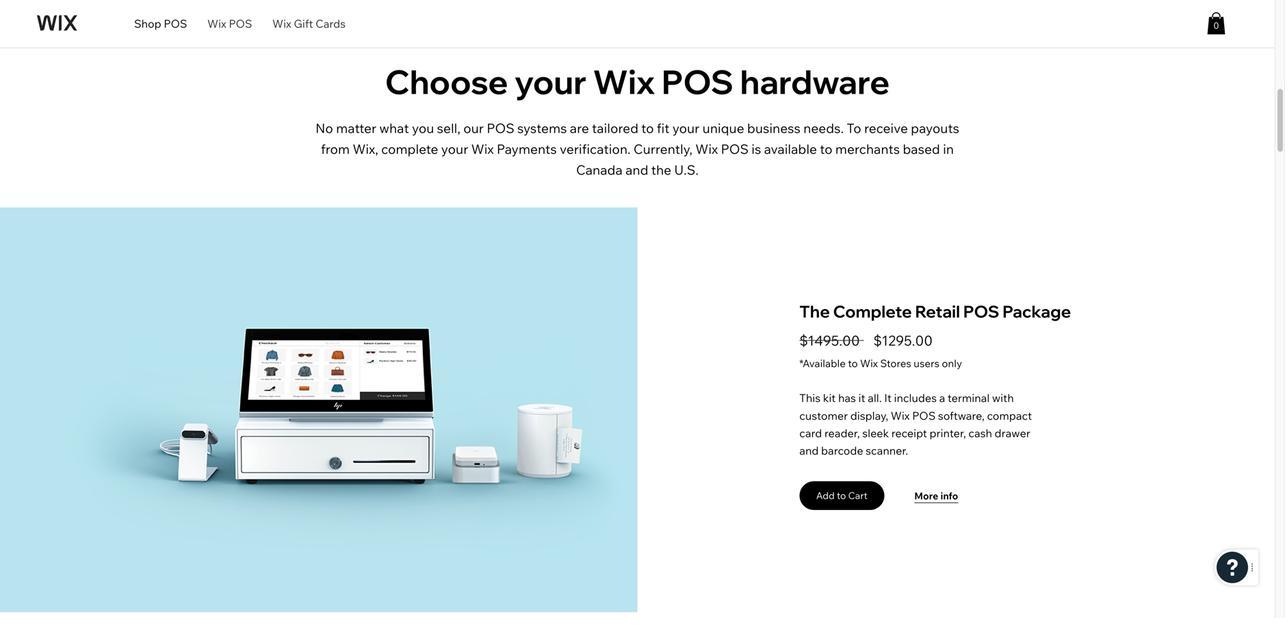 Task type: vqa. For each thing, say whether or not it's contained in the screenshot.
add
yes



Task type: describe. For each thing, give the bounding box(es) containing it.
more info link
[[914, 485, 1027, 508]]

to right the *available on the right bottom of the page
[[848, 357, 858, 370]]

wix up the tailored
[[593, 61, 655, 102]]

pos right retail
[[963, 302, 999, 322]]

wix pos link
[[197, 14, 262, 34]]

fit
[[657, 120, 670, 137]]

our
[[463, 120, 484, 137]]

it
[[858, 392, 865, 405]]

card
[[799, 427, 822, 440]]

add
[[816, 490, 835, 502]]

add to cart
[[816, 490, 868, 502]]

barcode
[[821, 444, 863, 458]]

complete
[[381, 141, 438, 157]]

has
[[838, 392, 856, 405]]

pos up unique
[[662, 61, 734, 102]]

choose
[[385, 61, 508, 102]]

no matter what you sell, our pos systems are tailored to fit your unique business needs. to receive payouts from wix, complete your wix payments verification. currently, wix pos is available to merchants based in canada and the u.s.
[[315, 120, 959, 178]]

matter
[[336, 120, 376, 137]]

wix left stores
[[860, 357, 878, 370]]

to left fit at top right
[[641, 120, 654, 137]]

from
[[321, 141, 350, 157]]

payments
[[497, 141, 557, 157]]

package
[[1003, 302, 1071, 322]]

are
[[570, 120, 589, 137]]

only
[[942, 357, 962, 370]]

to
[[847, 120, 861, 137]]

drawer
[[995, 427, 1030, 440]]

cart
[[848, 490, 868, 502]]

pos inside the this kit has it all. it includes a terminal with customer display, wix pos software, compact card reader, sleek receipt printer, cash drawer and barcode scanner.
[[912, 409, 936, 423]]

with
[[992, 392, 1014, 405]]

shop pos link
[[124, 14, 197, 34]]

the
[[651, 162, 671, 178]]

wix left gift
[[272, 17, 291, 30]]

the complete retail pos package
[[799, 302, 1071, 322]]

info
[[941, 490, 958, 502]]

no
[[315, 120, 333, 137]]

more
[[914, 490, 938, 502]]

0 button
[[1207, 12, 1226, 34]]

u.s.
[[674, 162, 699, 178]]

display,
[[850, 409, 888, 423]]

wix gift cards
[[272, 17, 346, 30]]

shop pos
[[134, 17, 187, 30]]

stores
[[880, 357, 911, 370]]

wix,
[[353, 141, 378, 157]]

verification.
[[560, 141, 631, 157]]

$1295.00
[[873, 332, 933, 349]]

users
[[914, 357, 940, 370]]

this kit has it all. it includes a terminal with customer display, wix pos software, compact card reader, sleek receipt printer, cash drawer and barcode scanner.
[[799, 392, 1032, 458]]

and inside no matter what you sell, our pos systems are tailored to fit your unique business needs. to receive payouts from wix, complete your wix payments verification. currently, wix pos is available to merchants based in canada and the u.s.
[[625, 162, 648, 178]]

systems
[[517, 120, 567, 137]]

this
[[799, 392, 821, 405]]

receive
[[864, 120, 908, 137]]

1 vertical spatial your
[[672, 120, 700, 137]]

0 horizontal spatial your
[[441, 141, 468, 157]]

in
[[943, 141, 954, 157]]

scanner.
[[866, 444, 908, 458]]

gift
[[294, 17, 313, 30]]

merchants
[[835, 141, 900, 157]]

includes
[[894, 392, 937, 405]]

and inside the this kit has it all. it includes a terminal with customer display, wix pos software, compact card reader, sleek receipt printer, cash drawer and barcode scanner.
[[799, 444, 819, 458]]

printer,
[[930, 427, 966, 440]]

hardware
[[740, 61, 890, 102]]



Task type: locate. For each thing, give the bounding box(es) containing it.
unique
[[702, 120, 744, 137]]

pos right our
[[487, 120, 514, 137]]

what
[[379, 120, 409, 137]]

payouts
[[911, 120, 959, 137]]

*available to wix stores users only
[[799, 357, 962, 370]]

wix gift cards link
[[262, 14, 356, 34]]

wix inside "link"
[[207, 17, 226, 30]]

and down card
[[799, 444, 819, 458]]

a
[[939, 392, 945, 405]]

receipt
[[891, 427, 927, 440]]

pos
[[164, 17, 187, 30], [229, 17, 252, 30], [662, 61, 734, 102], [487, 120, 514, 137], [721, 141, 749, 157], [963, 302, 999, 322], [912, 409, 936, 423]]

kit
[[823, 392, 836, 405]]

pos inside "link"
[[229, 17, 252, 30]]

to right add
[[837, 490, 846, 502]]

business
[[747, 120, 801, 137]]

$1495.00
[[799, 332, 860, 349]]

needs.
[[803, 120, 844, 137]]

software,
[[938, 409, 985, 423]]

all.
[[868, 392, 882, 405]]

0 vertical spatial your
[[515, 61, 587, 102]]

cash
[[969, 427, 992, 440]]

currently,
[[634, 141, 693, 157]]

wix pos
[[207, 17, 252, 30]]

canada
[[576, 162, 623, 178]]

terminal
[[948, 392, 990, 405]]

wix
[[207, 17, 226, 30], [272, 17, 291, 30], [593, 61, 655, 102], [471, 141, 494, 157], [695, 141, 718, 157], [860, 357, 878, 370], [891, 409, 910, 423]]

1 vertical spatial and
[[799, 444, 819, 458]]

0 vertical spatial and
[[625, 162, 648, 178]]

choose your wix pos hardware
[[385, 61, 890, 102]]

the
[[799, 302, 830, 322]]

pos left gift
[[229, 17, 252, 30]]

your down sell,
[[441, 141, 468, 157]]

cards
[[316, 17, 346, 30]]

2 vertical spatial your
[[441, 141, 468, 157]]

compact
[[987, 409, 1032, 423]]

your
[[515, 61, 587, 102], [672, 120, 700, 137], [441, 141, 468, 157]]

wix down our
[[471, 141, 494, 157]]

is
[[752, 141, 761, 157]]

sleek
[[862, 427, 889, 440]]

2 horizontal spatial your
[[672, 120, 700, 137]]

retail
[[915, 302, 960, 322]]

wix up receipt
[[891, 409, 910, 423]]

to inside button
[[837, 490, 846, 502]]

your up systems
[[515, 61, 587, 102]]

and
[[625, 162, 648, 178], [799, 444, 819, 458]]

you
[[412, 120, 434, 137]]

0 horizontal spatial and
[[625, 162, 648, 178]]

and left "the"
[[625, 162, 648, 178]]

your right fit at top right
[[672, 120, 700, 137]]

reader,
[[824, 427, 860, 440]]

pos down includes
[[912, 409, 936, 423]]

sell,
[[437, 120, 461, 137]]

to
[[641, 120, 654, 137], [820, 141, 832, 157], [848, 357, 858, 370], [837, 490, 846, 502]]

pos right shop
[[164, 17, 187, 30]]

tailored
[[592, 120, 638, 137]]

complete
[[833, 302, 912, 322]]

1 horizontal spatial and
[[799, 444, 819, 458]]

add to cart button
[[799, 482, 884, 511]]

*available
[[799, 357, 846, 370]]

available
[[764, 141, 817, 157]]

customer
[[799, 409, 848, 423]]

wix down unique
[[695, 141, 718, 157]]

shop
[[134, 17, 161, 30]]

to down needs.
[[820, 141, 832, 157]]

wix right shop pos
[[207, 17, 226, 30]]

wix's complete retail pos package, including wix retail pos tablet, wix pos software, barcode scanner, cash drawer, receipt printer and card reader. image
[[0, 208, 637, 613]]

wix inside the this kit has it all. it includes a terminal with customer display, wix pos software, compact card reader, sleek receipt printer, cash drawer and barcode scanner.
[[891, 409, 910, 423]]

pos left is
[[721, 141, 749, 157]]

based
[[903, 141, 940, 157]]

1 horizontal spatial your
[[515, 61, 587, 102]]

it
[[884, 392, 892, 405]]

more info
[[914, 490, 958, 502]]



